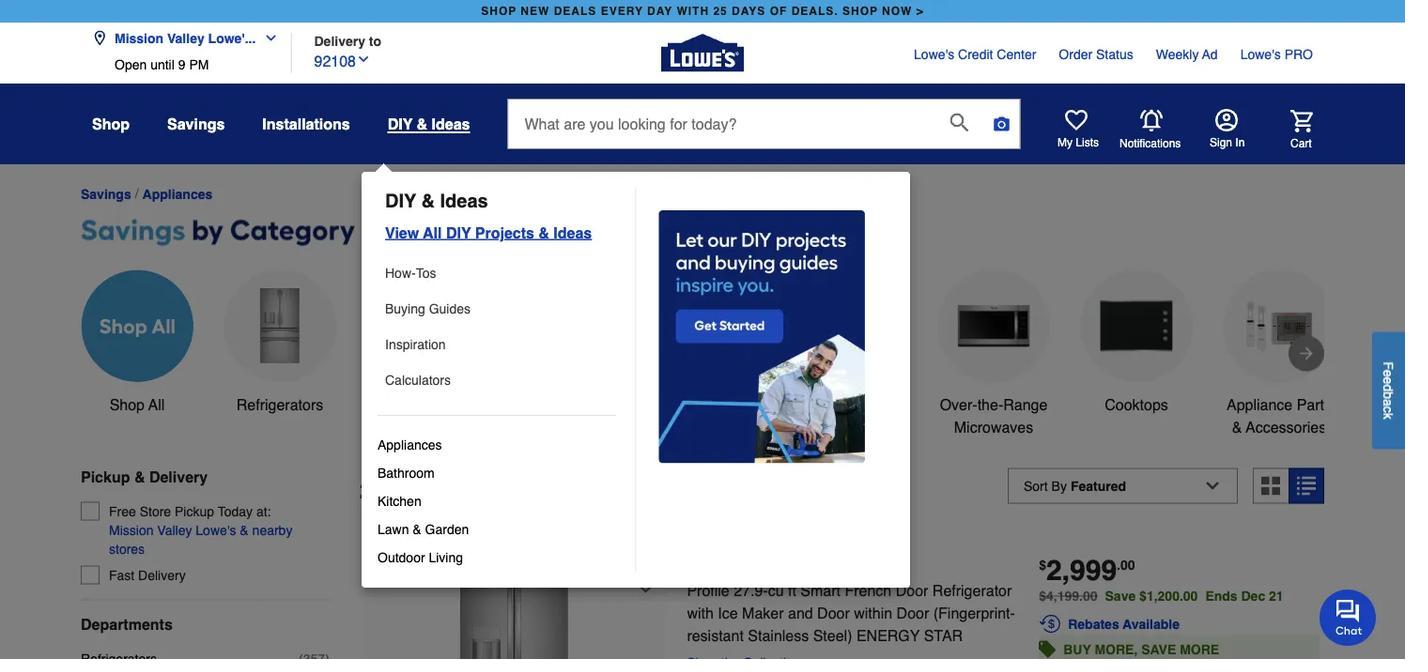 Task type: vqa. For each thing, say whether or not it's contained in the screenshot.
volt within EGO POWER+ 56-volt 650-CFM 180-MPH Battery Handheld Leaf Blower 4 Ah (Battery and Charger Included)
no



Task type: locate. For each thing, give the bounding box(es) containing it.
view
[[385, 224, 419, 242]]

ends
[[1206, 589, 1238, 604]]

lowe's for lowe's credit center
[[914, 47, 955, 62]]

washers & dryers
[[386, 396, 459, 436]]

valley inside mission valley lowe'... button
[[167, 31, 205, 46]]

status
[[1097, 47, 1134, 62]]

profile 27.9-cu ft smart french door refrigerator with ice maker and door within door (fingerprint- resistant stainless steel) energy star link
[[687, 560, 1017, 648]]

buy more, save more
[[1064, 642, 1220, 657]]

appliances down dryers
[[378, 438, 442, 453]]

bathroom
[[378, 466, 435, 481]]

e
[[1382, 370, 1397, 377], [1382, 377, 1397, 385]]

center
[[997, 47, 1037, 62]]

day
[[648, 5, 673, 18]]

(fingerprint-
[[934, 605, 1016, 622]]

mission
[[115, 31, 164, 46], [109, 523, 154, 538]]

0 vertical spatial save
[[1106, 589, 1136, 604]]

all for view
[[423, 224, 442, 242]]

2 vertical spatial ideas
[[554, 224, 592, 242]]

0 vertical spatial shop
[[92, 115, 130, 133]]

1 horizontal spatial appliances
[[378, 438, 442, 453]]

cooktops button
[[1081, 269, 1193, 416]]

valley
[[167, 31, 205, 46], [157, 523, 192, 538]]

0 vertical spatial pickup
[[81, 469, 130, 486]]

save up rebates available
[[1106, 589, 1136, 604]]

0 vertical spatial delivery
[[314, 33, 366, 48]]

shop down open
[[92, 115, 130, 133]]

appliances inside savings / appliances
[[142, 186, 213, 201]]

cart button
[[1265, 110, 1314, 151]]

all
[[423, 224, 442, 242], [148, 396, 165, 413]]

2 shop from the left
[[843, 5, 879, 18]]

pickup
[[81, 469, 130, 486], [175, 504, 214, 519]]

cart
[[1291, 137, 1312, 150]]

diy inside button
[[388, 115, 413, 133]]

ice
[[880, 396, 900, 413], [718, 605, 738, 622]]

ice up resistant
[[718, 605, 738, 622]]

at:
[[256, 504, 271, 519]]

lowe's pro link
[[1241, 45, 1314, 64]]

mission valley lowe'... button
[[92, 19, 286, 57]]

shop all
[[110, 396, 165, 413]]

in right sign
[[1236, 136, 1245, 149]]

more
[[1180, 642, 1220, 657]]

0 horizontal spatial in
[[719, 396, 732, 413]]

.00
[[1117, 558, 1136, 573]]

0 horizontal spatial ice
[[718, 605, 738, 622]]

shop for shop
[[92, 115, 130, 133]]

e up d
[[1382, 370, 1397, 377]]

all inside button
[[148, 396, 165, 413]]

$1,200.00
[[1140, 589, 1199, 604]]

parts
[[1297, 396, 1333, 413]]

shop inside shop all button
[[110, 396, 145, 413]]

f
[[1382, 362, 1397, 370]]

0 horizontal spatial appliances
[[142, 186, 213, 201]]

cooktops
[[1105, 396, 1169, 413]]

valley up 9
[[167, 31, 205, 46]]

delivery to
[[314, 33, 382, 48]]

lowe's down today
[[196, 523, 236, 538]]

lowe's left pro
[[1241, 47, 1282, 62]]

ice right 'freezers'
[[880, 396, 900, 413]]

credit
[[959, 47, 994, 62]]

&
[[417, 115, 428, 133], [422, 190, 435, 212], [539, 224, 550, 242], [449, 396, 459, 413], [866, 396, 876, 413], [1233, 418, 1243, 436], [134, 469, 145, 486], [413, 522, 422, 538], [240, 523, 249, 538]]

0 vertical spatial ideas
[[432, 115, 470, 133]]

savings button
[[167, 107, 225, 141]]

& inside freezers & ice makers
[[866, 396, 876, 413]]

ends dec 21 element
[[1206, 589, 1292, 604]]

1 vertical spatial appliances
[[378, 438, 442, 453]]

door right french
[[896, 582, 929, 600]]

appliances right in in the bottom left of the page
[[533, 478, 653, 504]]

diy & ideas
[[388, 115, 470, 133], [385, 190, 488, 212]]

0 vertical spatial diy
[[388, 115, 413, 133]]

e up b
[[1382, 377, 1397, 385]]

save
[[1106, 589, 1136, 604], [1142, 642, 1177, 657]]

valley for lowe's
[[157, 523, 192, 538]]

1 horizontal spatial shop
[[843, 5, 879, 18]]

0 horizontal spatial lowe's
[[196, 523, 236, 538]]

all for shop
[[148, 396, 165, 413]]

0 horizontal spatial savings
[[81, 186, 131, 201]]

in up dishwashers
[[719, 396, 732, 413]]

1 horizontal spatial all
[[423, 224, 442, 242]]

1 vertical spatial shop
[[110, 396, 145, 413]]

& inside the washers & dryers
[[449, 396, 459, 413]]

0 vertical spatial diy & ideas
[[388, 115, 470, 133]]

built-in dishwashers
[[666, 396, 752, 436]]

freezers
[[803, 396, 862, 413]]

None search field
[[508, 99, 1021, 167]]

camera image
[[993, 115, 1012, 133]]

shop new deals every day with 25 days of deals. shop now > link
[[478, 0, 928, 23]]

lowe's left credit
[[914, 47, 955, 62]]

guides
[[429, 302, 471, 317]]

1 vertical spatial ice
[[718, 605, 738, 622]]

f e e d b a c k button
[[1373, 332, 1406, 450]]

savings inside savings / appliances
[[81, 186, 131, 201]]

k
[[1382, 413, 1397, 420]]

appliance
[[1227, 396, 1293, 413]]

delivery up 92108
[[314, 33, 366, 48]]

appliances link right /
[[142, 186, 213, 201]]

2 e from the top
[[1382, 377, 1397, 385]]

of
[[770, 5, 788, 18]]

star
[[924, 628, 963, 645]]

kitchen link
[[378, 488, 617, 516]]

chevron down image
[[256, 31, 279, 46]]

over-
[[940, 396, 978, 413]]

new
[[521, 5, 550, 18]]

mission valley lowe'...
[[115, 31, 256, 46]]

mission up stores
[[109, 523, 154, 538]]

rebates icon image
[[1040, 613, 1062, 636]]

0 horizontal spatial all
[[148, 396, 165, 413]]

mission for mission valley lowe's & nearby stores
[[109, 523, 154, 538]]

search image
[[950, 113, 969, 132]]

lowe'...
[[208, 31, 256, 46]]

savings down pm
[[167, 115, 225, 133]]

mission inside the mission valley lowe's & nearby stores
[[109, 523, 154, 538]]

cu
[[768, 582, 784, 600]]

pro
[[1285, 47, 1314, 62]]

products
[[416, 478, 503, 504]]

2 horizontal spatial lowe's
[[1241, 47, 1282, 62]]

0 vertical spatial in
[[1236, 136, 1245, 149]]

savings left /
[[81, 186, 131, 201]]

1 horizontal spatial in
[[1236, 136, 1245, 149]]

was price $4,199.00 element
[[1040, 584, 1106, 604]]

profile
[[687, 582, 730, 600]]

ideas
[[432, 115, 470, 133], [440, 190, 488, 212], [554, 224, 592, 242]]

1 horizontal spatial lowe's
[[914, 47, 955, 62]]

$ 2,999 .00
[[1040, 554, 1136, 587]]

in inside 'built-in dishwashers'
[[719, 396, 732, 413]]

deals.
[[792, 5, 839, 18]]

delivery right fast on the bottom of page
[[138, 568, 186, 583]]

to
[[369, 33, 382, 48]]

installations
[[263, 115, 350, 133]]

0 horizontal spatial appliances link
[[142, 186, 213, 201]]

1 vertical spatial in
[[719, 396, 732, 413]]

valley inside the mission valley lowe's & nearby stores
[[157, 523, 192, 538]]

2 vertical spatial delivery
[[138, 568, 186, 583]]

lowe's home improvement account image
[[1216, 109, 1239, 132]]

0 horizontal spatial save
[[1106, 589, 1136, 604]]

1 horizontal spatial savings
[[167, 115, 225, 133]]

1 horizontal spatial save
[[1142, 642, 1177, 657]]

appliances link up 2370 products in appliances
[[378, 431, 617, 460]]

steel)
[[813, 628, 853, 645]]

valley down free store pickup today at:
[[157, 523, 192, 538]]

savings for savings / appliances
[[81, 186, 131, 201]]

shop for shop all
[[110, 396, 145, 413]]

door up steel)
[[818, 605, 850, 622]]

all up the pickup & delivery
[[148, 396, 165, 413]]

0 vertical spatial mission
[[115, 31, 164, 46]]

2 vertical spatial appliances
[[533, 478, 653, 504]]

my lists
[[1058, 136, 1099, 149]]

shop left 'new'
[[481, 5, 517, 18]]

1 vertical spatial savings
[[81, 186, 131, 201]]

accessories
[[1246, 418, 1327, 436]]

pickup up the mission valley lowe's & nearby stores
[[175, 504, 214, 519]]

available
[[1123, 617, 1180, 632]]

lowe's inside the mission valley lowe's & nearby stores
[[196, 523, 236, 538]]

tag filled image
[[1040, 636, 1056, 660]]

1001161398 element
[[364, 531, 452, 550]]

2 horizontal spatial appliances
[[533, 478, 653, 504]]

shop left now
[[843, 5, 879, 18]]

1 vertical spatial mission
[[109, 523, 154, 538]]

0 vertical spatial valley
[[167, 31, 205, 46]]

resistant
[[687, 628, 744, 645]]

location image
[[92, 31, 107, 46]]

1 vertical spatial all
[[148, 396, 165, 413]]

& inside the appliance parts & accessories
[[1233, 418, 1243, 436]]

save down 'available'
[[1142, 642, 1177, 657]]

shop up the pickup & delivery
[[110, 396, 145, 413]]

c
[[1382, 407, 1397, 413]]

0 vertical spatial appliances
[[142, 186, 213, 201]]

buying
[[385, 302, 426, 317]]

25
[[714, 5, 728, 18]]

dec
[[1242, 589, 1266, 604]]

1 horizontal spatial ice
[[880, 396, 900, 413]]

0 horizontal spatial shop
[[481, 5, 517, 18]]

1 horizontal spatial appliances link
[[378, 431, 617, 460]]

savings
[[167, 115, 225, 133], [81, 186, 131, 201]]

0 vertical spatial savings
[[167, 115, 225, 133]]

pickup up free
[[81, 469, 130, 486]]

projects
[[475, 224, 535, 242]]

0 vertical spatial ice
[[880, 396, 900, 413]]

dishwashers
[[666, 418, 752, 436]]

all right view
[[423, 224, 442, 242]]

appliances right /
[[142, 186, 213, 201]]

0 vertical spatial all
[[423, 224, 442, 242]]

delivery up free store pickup today at:
[[149, 469, 208, 486]]

92108
[[314, 53, 356, 70]]

mission up open
[[115, 31, 164, 46]]

1 vertical spatial pickup
[[175, 504, 214, 519]]

living
[[429, 551, 463, 566]]

lowe's home improvement cart image
[[1291, 110, 1314, 132]]

1 shop from the left
[[481, 5, 517, 18]]

1 vertical spatial valley
[[157, 523, 192, 538]]

1 vertical spatial appliances link
[[378, 431, 617, 460]]

lists
[[1076, 136, 1099, 149]]



Task type: describe. For each thing, give the bounding box(es) containing it.
shop button
[[92, 107, 130, 141]]

within
[[854, 605, 893, 622]]

range
[[1004, 396, 1048, 413]]

departments element
[[81, 616, 330, 635]]

stainless
[[748, 628, 809, 645]]

lowe's home improvement lists image
[[1066, 109, 1088, 132]]

& inside the mission valley lowe's & nearby stores
[[240, 523, 249, 538]]

order status link
[[1059, 45, 1134, 64]]

arrow right image
[[1298, 344, 1317, 363]]

smart
[[801, 582, 841, 600]]

mission for mission valley lowe'...
[[115, 31, 164, 46]]

shop new deals every day with 25 days of deals. shop now >
[[481, 5, 924, 18]]

refrigerator
[[933, 582, 1012, 600]]

list view image
[[1298, 477, 1317, 496]]

chat invite button image
[[1320, 589, 1378, 647]]

refrigerators
[[237, 396, 323, 413]]

bathroom link
[[378, 460, 617, 488]]

savings link
[[81, 186, 131, 201]]

in for built-
[[719, 396, 732, 413]]

2,999
[[1047, 554, 1117, 587]]

door up energy
[[897, 605, 930, 622]]

freezers & ice makers button
[[795, 269, 908, 438]]

savings / appliances
[[81, 186, 213, 202]]

calculators link
[[385, 366, 617, 395]]

rebates available button
[[1040, 613, 1320, 636]]

chevron down image
[[356, 52, 371, 67]]

deals
[[554, 5, 597, 18]]

kitchen
[[378, 494, 422, 509]]

free store pickup today at:
[[109, 504, 271, 519]]

21
[[1270, 589, 1284, 604]]

1 vertical spatial ideas
[[440, 190, 488, 212]]

departments
[[81, 616, 173, 634]]

ft
[[788, 582, 797, 600]]

ad
[[1203, 47, 1218, 62]]

profile 27.9-cu ft smart french door refrigerator with ice maker and door within door (fingerprint- resistant stainless steel) energy star
[[687, 582, 1016, 645]]

stores
[[109, 542, 145, 557]]

ideas inside button
[[432, 115, 470, 133]]

fast
[[109, 568, 135, 583]]

ice inside freezers & ice makers
[[880, 396, 900, 413]]

inspiration
[[385, 337, 446, 352]]

d
[[1382, 385, 1397, 392]]

until
[[150, 57, 175, 72]]

1 e from the top
[[1382, 370, 1397, 377]]

f e e d b a c k
[[1382, 362, 1397, 420]]

0 vertical spatial appliances link
[[142, 186, 213, 201]]

shop all button
[[81, 269, 194, 416]]

valley for lowe'...
[[167, 31, 205, 46]]

1 vertical spatial diy & ideas
[[385, 190, 488, 212]]

and
[[788, 605, 813, 622]]

savings save $1,200.00 element
[[1106, 589, 1292, 604]]

today
[[218, 504, 253, 519]]

sign in
[[1210, 136, 1245, 149]]

lowe's for lowe's pro
[[1241, 47, 1282, 62]]

view all diy projects & ideas link
[[378, 214, 592, 244]]

0 horizontal spatial pickup
[[81, 469, 130, 486]]

sign
[[1210, 136, 1233, 149]]

diy and ideas promo image
[[659, 210, 866, 464]]

washers & dryers button
[[366, 269, 479, 438]]

lowe's pro
[[1241, 47, 1314, 62]]

1 vertical spatial delivery
[[149, 469, 208, 486]]

1 vertical spatial diy
[[385, 190, 416, 212]]

heart outline image
[[636, 574, 656, 594]]

the-
[[978, 396, 1004, 413]]

buying guides link
[[385, 295, 617, 323]]

makers
[[827, 418, 876, 436]]

rebates
[[1069, 617, 1120, 632]]

built-in dishwashers button
[[652, 269, 765, 438]]

free
[[109, 504, 136, 519]]

now
[[882, 5, 913, 18]]

outdoor living
[[378, 551, 463, 566]]

savings for savings
[[167, 115, 225, 133]]

92108 button
[[314, 48, 371, 73]]

weekly ad
[[1157, 47, 1218, 62]]

weekly
[[1157, 47, 1199, 62]]

ice inside profile 27.9-cu ft smart french door refrigerator with ice maker and door within door (fingerprint- resistant stainless steel) energy star
[[718, 605, 738, 622]]

sign in button
[[1210, 109, 1245, 150]]

french
[[845, 582, 892, 600]]

grid view image
[[1262, 477, 1281, 496]]

dryers
[[401, 418, 445, 436]]

fast delivery
[[109, 568, 186, 583]]

actual price $2,999.00 element
[[1040, 554, 1136, 587]]

pickup & delivery
[[81, 469, 208, 486]]

washers
[[386, 396, 445, 413]]

freezers & ice makers
[[803, 396, 900, 436]]

my
[[1058, 136, 1073, 149]]

calculators
[[385, 373, 451, 388]]

with
[[687, 605, 714, 622]]

microwaves
[[955, 418, 1034, 436]]

buy
[[1064, 642, 1092, 657]]

2 vertical spatial diy
[[446, 224, 471, 242]]

1 vertical spatial save
[[1142, 642, 1177, 657]]

9
[[178, 57, 186, 72]]

Search Query text field
[[509, 100, 935, 148]]

a
[[1382, 399, 1397, 407]]

b
[[1382, 392, 1397, 399]]

every
[[601, 5, 644, 18]]

built-
[[685, 396, 719, 413]]

compare
[[398, 533, 452, 548]]

savings by category. image
[[81, 217, 1325, 251]]

1 horizontal spatial pickup
[[175, 504, 214, 519]]

lawn & garden
[[378, 522, 469, 538]]

installations button
[[263, 107, 350, 141]]

over-the-range microwaves button
[[938, 269, 1051, 438]]

view all diy projects & ideas
[[385, 224, 592, 242]]

/
[[135, 187, 139, 202]]

rebates available
[[1069, 617, 1180, 632]]

open
[[115, 57, 147, 72]]

in for sign
[[1236, 136, 1245, 149]]

lawn & garden link
[[378, 516, 617, 544]]

lowe's home improvement logo image
[[662, 12, 744, 94]]

energy
[[857, 628, 920, 645]]

mission valley lowe's & nearby stores button
[[109, 521, 330, 559]]

buying guides
[[385, 302, 471, 317]]

tos
[[416, 266, 436, 281]]

lowe's home improvement notification center image
[[1141, 109, 1163, 132]]



